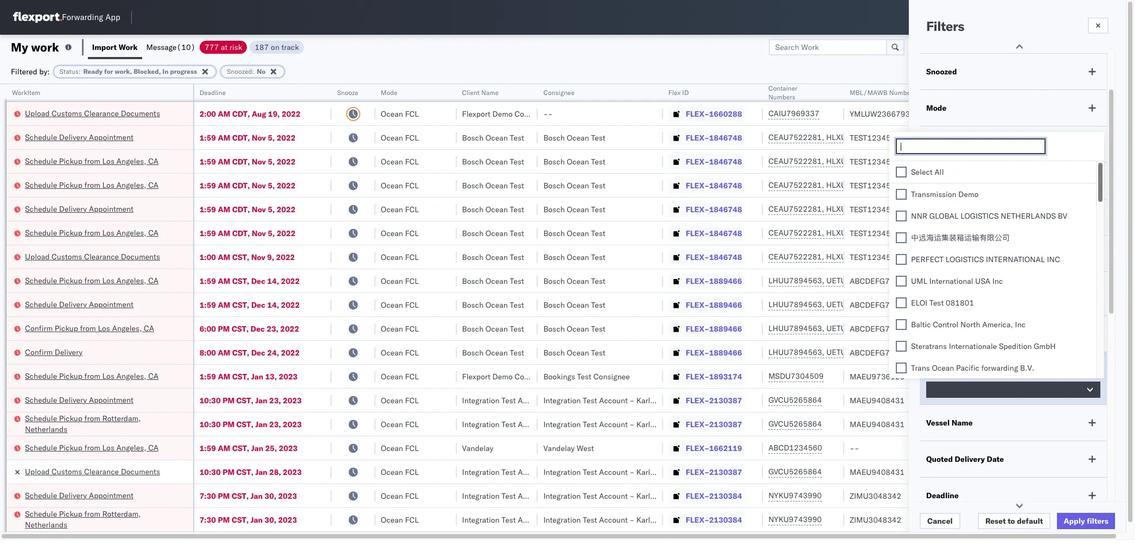 Task type: vqa. For each thing, say whether or not it's contained in the screenshot.
top Ocean LCL
no



Task type: locate. For each thing, give the bounding box(es) containing it.
1 horizontal spatial client name
[[927, 140, 972, 149]]

0 vertical spatial flexport demo consignee
[[462, 109, 551, 119]]

0 vertical spatial omkar savant
[[1007, 181, 1055, 190]]

1 omkar from the top
[[1007, 181, 1030, 190]]

2 1:59 am cdt, nov 5, 2022 from the top
[[200, 157, 296, 166]]

mode down mbl/mawb numbers button
[[927, 103, 947, 113]]

documents for 1:00 am cst, nov 9, 2022
[[121, 252, 160, 261]]

1:59 am cst, dec 14, 2022 up 6:00 pm cst, dec 23, 2022
[[200, 300, 300, 310]]

1 upload customs clearance documents link from the top
[[25, 108, 160, 119]]

0 vertical spatial nyku9743990
[[769, 491, 822, 501]]

2130387 down 1662119
[[710, 467, 743, 477]]

5, for schedule pickup from los angeles, ca "link" for third schedule pickup from los angeles, ca "button"
[[268, 228, 275, 238]]

2 schedule pickup from rotterdam, netherlands from the top
[[25, 509, 141, 530]]

inc right 'usa'
[[993, 276, 1004, 286]]

6 flex- from the top
[[686, 228, 710, 238]]

schedule pickup from los angeles, ca button
[[25, 156, 159, 168], [25, 179, 159, 191], [25, 227, 159, 239], [25, 275, 159, 287], [25, 371, 159, 383], [25, 442, 159, 454]]

hlxu8034992 down nnr
[[884, 228, 937, 238]]

flex-
[[686, 109, 710, 119], [686, 133, 710, 143], [686, 157, 710, 166], [686, 181, 710, 190], [686, 204, 710, 214], [686, 228, 710, 238], [686, 252, 710, 262], [686, 276, 710, 286], [686, 300, 710, 310], [686, 324, 710, 334], [686, 348, 710, 358], [686, 372, 710, 381], [686, 396, 710, 405], [686, 419, 710, 429], [686, 443, 710, 453], [686, 467, 710, 477], [686, 491, 710, 501], [686, 515, 710, 525]]

: left no
[[252, 67, 254, 75]]

3 schedule pickup from los angeles, ca button from the top
[[25, 227, 159, 239]]

omkar up spedition
[[1007, 324, 1030, 334]]

2 fcl from the top
[[405, 133, 419, 143]]

23, down "13,"
[[269, 396, 281, 405]]

savant up netherlands
[[1032, 181, 1055, 190]]

nyku9743990
[[769, 491, 822, 501], [769, 515, 822, 525]]

deadline button
[[194, 86, 321, 97]]

0 vertical spatial client name
[[462, 89, 499, 97]]

snoozed left no
[[227, 67, 252, 75]]

1 horizontal spatial numbers
[[890, 89, 917, 97]]

3 integration from the top
[[544, 467, 581, 477]]

abcdefg78456546 up baltic
[[850, 300, 923, 310]]

1 vertical spatial demo
[[959, 190, 979, 199]]

0 vertical spatial 7:30 pm cst, jan 30, 2023
[[200, 491, 297, 501]]

1 schedule pickup from rotterdam, netherlands button from the top
[[25, 413, 179, 436]]

los for confirm pickup from los angeles, ca button
[[98, 323, 110, 333]]

1 jawla from the top
[[1033, 133, 1052, 143]]

flex-2130384
[[686, 491, 743, 501], [686, 515, 743, 525]]

hlxu8034992 up select
[[884, 156, 937, 166]]

logistics up 中远海运集装箱运输有限公司
[[961, 211, 999, 221]]

:
[[79, 67, 81, 75], [252, 67, 254, 75]]

1:00 am cst, nov 9, 2022
[[200, 252, 295, 262]]

3 maeu9408431 from the top
[[850, 467, 905, 477]]

0 vertical spatial flex-2130387
[[686, 396, 743, 405]]

upload customs clearance documents button for 1:00 am cst, nov 9, 2022
[[25, 251, 160, 263]]

10:30 down 1:59 am cst, jan 13, 2023
[[200, 396, 221, 405]]

2 schedule from the top
[[25, 156, 57, 166]]

choi down the jaehyung choi - test origin agent
[[1041, 443, 1057, 453]]

2 ceau7522281, from the top
[[769, 156, 825, 166]]

angeles,
[[116, 156, 146, 166], [116, 180, 146, 190], [116, 228, 146, 238], [116, 276, 146, 285], [112, 323, 142, 333], [116, 371, 146, 381], [116, 443, 146, 453]]

flexport. image
[[13, 12, 62, 23]]

dec up 6:00 pm cst, dec 23, 2022
[[251, 300, 266, 310]]

1 vertical spatial upload customs clearance documents link
[[25, 251, 160, 262]]

2 14, from the top
[[267, 300, 279, 310]]

0 vertical spatial clearance
[[84, 108, 119, 118]]

jawla
[[1033, 133, 1052, 143], [1033, 157, 1052, 166], [1033, 204, 1052, 214]]

2 confirm from the top
[[25, 347, 53, 357]]

departure
[[927, 176, 964, 186]]

6 1846748 from the top
[[710, 252, 743, 262]]

2 vertical spatial gvcu5265864
[[769, 467, 822, 477]]

los
[[102, 156, 115, 166], [102, 180, 115, 190], [102, 228, 115, 238], [102, 276, 115, 285], [98, 323, 110, 333], [102, 371, 115, 381], [102, 443, 115, 453]]

pacific
[[957, 363, 980, 373]]

forwarding app link
[[13, 12, 120, 23]]

0 vertical spatial schedule pickup from rotterdam, netherlands link
[[25, 413, 179, 435]]

gvcu5265864 down msdu7304509
[[769, 395, 822, 405]]

1 snoozed from the left
[[927, 67, 958, 77]]

lhuu7894563, uetu5238478 for schedule delivery appointment
[[769, 300, 880, 310]]

1 horizontal spatial vandelay
[[544, 443, 575, 453]]

test123456 for 4th the schedule delivery appointment link from the bottom
[[850, 204, 896, 214]]

integration test account - karl lagerfeld for 2nd the schedule delivery appointment link from the bottom of the page
[[544, 396, 685, 405]]

angeles, for schedule pickup from los angeles, ca "link" corresponding to fifth schedule pickup from los angeles, ca "button"
[[116, 371, 146, 381]]

1 vertical spatial schedule pickup from rotterdam, netherlands button
[[25, 509, 179, 531]]

1889466 for schedule pickup from los angeles, ca
[[710, 276, 743, 286]]

flexport for bookings
[[462, 372, 491, 381]]

flex-1846748 for schedule pickup from los angeles, ca "link" for third schedule pickup from los angeles, ca "button"
[[686, 228, 743, 238]]

schedule for schedule pickup from los angeles, ca "link" related to 2nd schedule pickup from los angeles, ca "button" from the top of the page
[[25, 180, 57, 190]]

schedule pickup from los angeles, ca for schedule pickup from los angeles, ca "link" corresponding to 1st schedule pickup from los angeles, ca "button" from the bottom of the page
[[25, 443, 159, 453]]

arrival
[[927, 212, 952, 222]]

mbl/mawb numbers button
[[845, 86, 990, 97]]

all
[[935, 167, 945, 177]]

14, down 9, at the left of the page
[[267, 276, 279, 286]]

savant for test123456
[[1032, 181, 1055, 190]]

0 horizontal spatial --
[[544, 109, 553, 119]]

omkar savant up netherlands
[[1007, 181, 1055, 190]]

0 horizontal spatial client name
[[462, 89, 499, 97]]

23, up 24, at the bottom of the page
[[267, 324, 279, 334]]

hlxu8034992 down 'ymluw236679313'
[[884, 132, 937, 142]]

30,
[[265, 491, 277, 501], [265, 515, 277, 525]]

hlxu8034992 down "transmission"
[[884, 204, 937, 214]]

5, for fifth the schedule delivery appointment link from the bottom of the page
[[268, 133, 275, 143]]

1846748
[[710, 133, 743, 143], [710, 157, 743, 166], [710, 181, 743, 190], [710, 204, 743, 214], [710, 228, 743, 238], [710, 252, 743, 262]]

5 1846748 from the top
[[710, 228, 743, 238]]

omkar
[[1007, 181, 1030, 190], [1007, 324, 1030, 334]]

0 horizontal spatial inc
[[993, 276, 1004, 286]]

1 vertical spatial gaurav jawla
[[1007, 157, 1052, 166]]

2 gaurav from the top
[[1007, 157, 1031, 166]]

10 am from the top
[[218, 348, 231, 358]]

1 horizontal spatial :
[[252, 67, 254, 75]]

omkar for test123456
[[1007, 181, 1030, 190]]

mode
[[381, 89, 398, 97], [927, 103, 947, 113]]

reset
[[986, 516, 1007, 526]]

numbers down container
[[769, 93, 796, 101]]

2 flex-1889466 from the top
[[686, 300, 743, 310]]

2022 for schedule pickup from los angeles, ca "link" related to 2nd schedule pickup from los angeles, ca "button" from the top of the page
[[277, 181, 296, 190]]

trans ocean pacific forwarding b.v.
[[912, 363, 1035, 373]]

2 2130384 from the top
[[710, 515, 743, 525]]

am for schedule pickup from los angeles, ca "link" related to 2nd schedule pickup from los angeles, ca "button" from the top of the page
[[218, 181, 231, 190]]

upload customs clearance documents link for 1:00 am cst, nov 9, 2022
[[25, 251, 160, 262]]

777
[[205, 42, 219, 52]]

numbers up 'ymluw236679313'
[[890, 89, 917, 97]]

deadline up cancel button at the right
[[927, 491, 959, 501]]

12 ocean fcl from the top
[[381, 372, 419, 381]]

flex-2130387 down flex-1893174
[[686, 396, 743, 405]]

3 resize handle column header from the left
[[363, 84, 376, 540]]

maeu9408431
[[850, 396, 905, 405], [850, 419, 905, 429], [850, 467, 905, 477]]

7 am from the top
[[218, 252, 231, 262]]

gaurav jawla for 4th the schedule delivery appointment link from the bottom
[[1007, 204, 1052, 214]]

gaurav for 4th the schedule delivery appointment link from the bottom
[[1007, 204, 1031, 214]]

flex-1889466 for schedule delivery appointment
[[686, 300, 743, 310]]

1:59 am cdt, nov 5, 2022 for schedule pickup from los angeles, ca "link" for third schedule pickup from los angeles, ca "button"
[[200, 228, 296, 238]]

upload customs clearance documents button
[[25, 108, 160, 120], [25, 251, 160, 263]]

0 vertical spatial 14,
[[267, 276, 279, 286]]

vessel
[[927, 418, 950, 428]]

1 schedule delivery appointment from the top
[[25, 132, 134, 142]]

2 2130387 from the top
[[710, 419, 743, 429]]

4 account from the top
[[600, 491, 628, 501]]

mode right snooze
[[381, 89, 398, 97]]

23, for schedule pickup from rotterdam, netherlands
[[269, 419, 281, 429]]

flex-1662119 button
[[669, 441, 745, 456], [669, 441, 745, 456]]

10:30 down 1:59 am cst, jan 25, 2023
[[200, 467, 221, 477]]

13 ocean fcl from the top
[[381, 396, 419, 405]]

1 vertical spatial 30,
[[265, 515, 277, 525]]

1 clearance from the top
[[84, 108, 119, 118]]

netherlands
[[25, 424, 67, 434], [25, 520, 67, 530]]

omkar up netherlands
[[1007, 181, 1030, 190]]

0 vertical spatial mode
[[381, 89, 398, 97]]

1 vertical spatial gaurav
[[1007, 157, 1031, 166]]

logistics down 中远海运集装箱运输有限公司
[[946, 255, 985, 264]]

dec up 8:00 am cst, dec 24, 2022
[[251, 324, 265, 334]]

2 vertical spatial jawla
[[1033, 204, 1052, 214]]

2 lhuu7894563, uetu5238478 from the top
[[769, 300, 880, 310]]

1 flex-1889466 from the top
[[686, 276, 743, 286]]

2 vertical spatial 23,
[[269, 419, 281, 429]]

10:30 for schedule pickup from rotterdam, netherlands
[[200, 419, 221, 429]]

am for confirm delivery link
[[218, 348, 231, 358]]

0 vertical spatial port
[[966, 176, 982, 186]]

2022 for confirm pickup from los angeles, ca link at the left bottom of page
[[281, 324, 299, 334]]

10:30 pm cst, jan 23, 2023 up 1:59 am cst, jan 25, 2023
[[200, 419, 302, 429]]

0 vertical spatial upload customs clearance documents link
[[25, 108, 160, 119]]

0 vertical spatial gaurav jawla
[[1007, 133, 1052, 143]]

savant up gmbh
[[1032, 324, 1055, 334]]

8 fcl from the top
[[405, 276, 419, 286]]

gvcu5265864 down abcd1234560
[[769, 467, 822, 477]]

from inside button
[[80, 323, 96, 333]]

0 vertical spatial 1:59 am cst, dec 14, 2022
[[200, 276, 300, 286]]

1 gaurav jawla from the top
[[1007, 133, 1052, 143]]

28,
[[269, 467, 281, 477]]

snoozed : no
[[227, 67, 266, 75]]

schedule pickup from los angeles, ca
[[25, 156, 159, 166], [25, 180, 159, 190], [25, 228, 159, 238], [25, 276, 159, 285], [25, 371, 159, 381], [25, 443, 159, 453]]

progress
[[170, 67, 197, 75]]

2 vertical spatial clearance
[[84, 467, 119, 476]]

1 horizontal spatial --
[[850, 443, 860, 453]]

am for upload customs clearance documents link related to 1:00 am cst, nov 9, 2022
[[218, 252, 231, 262]]

0 vertical spatial 7:30
[[200, 491, 216, 501]]

1 flex-1846748 from the top
[[686, 133, 743, 143]]

container numbers button
[[764, 82, 834, 102]]

5 5, from the top
[[268, 228, 275, 238]]

2 maeu9408431 from the top
[[850, 419, 905, 429]]

filters
[[927, 18, 965, 34]]

1 upload customs clearance documents button from the top
[[25, 108, 160, 120]]

2 ocean fcl from the top
[[381, 133, 419, 143]]

resize handle column header for mode
[[444, 84, 457, 540]]

2022 for 2:00 am cdt, aug 19, 2022 upload customs clearance documents link
[[282, 109, 301, 119]]

on
[[271, 42, 280, 52]]

hlxu6269489, for schedule pickup from los angeles, ca "link" related to 2nd schedule pickup from los angeles, ca "button" from the top of the page
[[827, 180, 882, 190]]

7:30
[[200, 491, 216, 501], [200, 515, 216, 525]]

1 vertical spatial flex-2130384
[[686, 515, 743, 525]]

ocean
[[381, 109, 403, 119], [381, 133, 403, 143], [486, 133, 508, 143], [567, 133, 589, 143], [381, 157, 403, 166], [486, 157, 508, 166], [567, 157, 589, 166], [381, 181, 403, 190], [486, 181, 508, 190], [567, 181, 589, 190], [381, 204, 403, 214], [486, 204, 508, 214], [567, 204, 589, 214], [381, 228, 403, 238], [486, 228, 508, 238], [567, 228, 589, 238], [381, 252, 403, 262], [486, 252, 508, 262], [567, 252, 589, 262], [381, 276, 403, 286], [486, 276, 508, 286], [567, 276, 589, 286], [381, 300, 403, 310], [486, 300, 508, 310], [567, 300, 589, 310], [381, 324, 403, 334], [486, 324, 508, 334], [567, 324, 589, 334], [381, 348, 403, 358], [486, 348, 508, 358], [567, 348, 589, 358], [933, 363, 955, 373], [381, 372, 403, 381], [381, 396, 403, 405], [381, 419, 403, 429], [381, 443, 403, 453], [381, 467, 403, 477], [381, 491, 403, 501], [381, 515, 403, 525]]

port for final port
[[947, 249, 962, 258]]

clearance for 2:00 am cdt, aug 19, 2022
[[84, 108, 119, 118]]

2022
[[282, 109, 301, 119], [277, 133, 296, 143], [277, 157, 296, 166], [277, 181, 296, 190], [277, 204, 296, 214], [277, 228, 296, 238], [276, 252, 295, 262], [281, 276, 300, 286], [281, 300, 300, 310], [281, 324, 299, 334], [281, 348, 300, 358]]

schedule pickup from los angeles, ca for schedule pickup from los angeles, ca "link" related to 2nd schedule pickup from los angeles, ca "button" from the top of the page
[[25, 180, 159, 190]]

numbers for container numbers
[[769, 93, 796, 101]]

flex-1660288 button
[[669, 106, 745, 121], [669, 106, 745, 121]]

0 vertical spatial gvcu5265864
[[769, 395, 822, 405]]

5, for schedule pickup from los angeles, ca "link" related to 2nd schedule pickup from los angeles, ca "button" from the top of the page
[[268, 181, 275, 190]]

1 vertical spatial 14,
[[267, 300, 279, 310]]

1 vertical spatial choi
[[1041, 443, 1057, 453]]

uetu5238478 for schedule delivery appointment
[[827, 300, 880, 310]]

schedule pickup from rotterdam, netherlands button
[[25, 413, 179, 436], [25, 509, 179, 531]]

8 ocean fcl from the top
[[381, 276, 419, 286]]

upload for 1:00 am cst, nov 9, 2022
[[25, 252, 50, 261]]

6 resize handle column header from the left
[[650, 84, 663, 540]]

resize handle column header for container numbers
[[832, 84, 845, 540]]

1 vertical spatial upload customs clearance documents button
[[25, 251, 160, 263]]

bosch ocean test
[[462, 133, 524, 143], [544, 133, 606, 143], [462, 157, 524, 166], [544, 157, 606, 166], [462, 181, 524, 190], [544, 181, 606, 190], [462, 204, 524, 214], [544, 204, 606, 214], [462, 228, 524, 238], [544, 228, 606, 238], [462, 252, 524, 262], [544, 252, 606, 262], [462, 276, 524, 286], [544, 276, 606, 286], [462, 300, 524, 310], [544, 300, 606, 310], [462, 324, 524, 334], [544, 324, 606, 334], [462, 348, 524, 358], [544, 348, 606, 358]]

1 30, from the top
[[265, 491, 277, 501]]

1:59 am cst, dec 14, 2022
[[200, 276, 300, 286], [200, 300, 300, 310]]

client name
[[462, 89, 499, 97], [927, 140, 972, 149]]

vandelay for vandelay west
[[544, 443, 575, 453]]

ca inside button
[[144, 323, 154, 333]]

1:59 am cst, dec 14, 2022 for schedule delivery appointment
[[200, 300, 300, 310]]

14, for schedule pickup from los angeles, ca
[[267, 276, 279, 286]]

hlxu8034992 down select
[[884, 180, 937, 190]]

flex id button
[[663, 86, 753, 97]]

1:59 am cst, dec 14, 2022 for schedule pickup from los angeles, ca
[[200, 276, 300, 286]]

0 vertical spatial flex-2130384
[[686, 491, 743, 501]]

3 flex-1846748 from the top
[[686, 181, 743, 190]]

2 upload customs clearance documents from the top
[[25, 252, 160, 261]]

10:30 pm cst, jan 23, 2023 down 1:59 am cst, jan 13, 2023
[[200, 396, 302, 405]]

rotterdam,
[[102, 413, 141, 423], [102, 509, 141, 519]]

0 horizontal spatial snoozed
[[227, 67, 252, 75]]

0 horizontal spatial client
[[462, 89, 480, 97]]

2 vertical spatial gaurav jawla
[[1007, 204, 1052, 214]]

flex-2130387 up flex-1662119 at the right
[[686, 419, 743, 429]]

0 vertical spatial schedule pickup from rotterdam, netherlands button
[[25, 413, 179, 436]]

hlxu6269489,
[[827, 132, 882, 142], [827, 156, 882, 166], [827, 180, 882, 190], [827, 204, 882, 214], [827, 228, 882, 238], [827, 252, 882, 262]]

1 lagerfeld from the top
[[653, 396, 685, 405]]

lhuu7894563, uetu5238478 for confirm pickup from los angeles, ca
[[769, 324, 880, 333]]

1 lhuu7894563, from the top
[[769, 276, 825, 286]]

port
[[966, 176, 982, 186], [953, 212, 969, 222], [947, 249, 962, 258]]

schedule delivery appointment link
[[25, 132, 134, 143], [25, 203, 134, 214], [25, 299, 134, 310], [25, 394, 134, 405], [25, 490, 134, 501]]

0 vertical spatial savant
[[1032, 181, 1055, 190]]

1 1:59 from the top
[[200, 133, 216, 143]]

uetu5238478
[[827, 276, 880, 286], [827, 300, 880, 310], [827, 324, 880, 333], [827, 348, 880, 357]]

port right departure
[[966, 176, 982, 186]]

1:59 am cdt, nov 5, 2022 for fifth the schedule delivery appointment link from the bottom of the page
[[200, 133, 296, 143]]

1 vertical spatial port
[[953, 212, 969, 222]]

1 vertical spatial schedule pickup from rotterdam, netherlands
[[25, 509, 141, 530]]

flex-2130387 for schedule pickup from rotterdam, netherlands
[[686, 419, 743, 429]]

2 clearance from the top
[[84, 252, 119, 261]]

am for schedule pickup from los angeles, ca "link" for third schedule pickup from los angeles, ca "button"
[[218, 228, 231, 238]]

choi left origin
[[1041, 396, 1057, 405]]

2 vertical spatial flex-2130387
[[686, 467, 743, 477]]

23, up 25,
[[269, 419, 281, 429]]

1 hlxu6269489, from the top
[[827, 132, 882, 142]]

demo inside list box
[[959, 190, 979, 199]]

work
[[31, 39, 59, 55]]

final port
[[927, 249, 962, 258]]

1 vertical spatial customs
[[52, 252, 82, 261]]

abcdefg78456546 down eloi
[[850, 324, 923, 334]]

13,
[[265, 372, 277, 381]]

0 vertical spatial zimu3048342
[[850, 491, 902, 501]]

gvcu5265864 for schedule pickup from rotterdam, netherlands
[[769, 419, 822, 429]]

select all
[[912, 167, 945, 177]]

1 upload from the top
[[25, 108, 50, 118]]

documents
[[121, 108, 160, 118], [121, 252, 160, 261], [121, 467, 160, 476]]

0 vertical spatial deadline
[[200, 89, 226, 97]]

abcdefg78456546 for schedule pickup from los angeles, ca
[[850, 276, 923, 286]]

5 integration from the top
[[544, 515, 581, 525]]

numbers inside container numbers
[[769, 93, 796, 101]]

1 vertical spatial jawla
[[1033, 157, 1052, 166]]

4 test123456 from the top
[[850, 204, 896, 214]]

2130387
[[710, 396, 743, 405], [710, 419, 743, 429], [710, 467, 743, 477]]

2 vertical spatial 10:30
[[200, 467, 221, 477]]

4 fcl from the top
[[405, 181, 419, 190]]

angeles, for schedule pickup from los angeles, ca "link" associated with sixth schedule pickup from los angeles, ca "button" from the bottom
[[116, 156, 146, 166]]

0 vertical spatial jaehyung
[[1007, 396, 1039, 405]]

confirm pickup from los angeles, ca link
[[25, 323, 154, 334]]

0 vertical spatial rotterdam,
[[102, 413, 141, 423]]

1:59 am cst, jan 13, 2023
[[200, 372, 298, 381]]

1 vertical spatial omkar
[[1007, 324, 1030, 334]]

11 ocean fcl from the top
[[381, 348, 419, 358]]

10 ocean fcl from the top
[[381, 324, 419, 334]]

cst,
[[232, 252, 249, 262], [232, 276, 249, 286], [232, 300, 249, 310], [232, 324, 249, 334], [232, 348, 249, 358], [232, 372, 249, 381], [236, 396, 254, 405], [236, 419, 254, 429], [232, 443, 249, 453], [236, 467, 254, 477], [232, 491, 249, 501], [232, 515, 249, 525]]

abcdefg78456546 up maeu9736123
[[850, 348, 923, 358]]

0 vertical spatial 30,
[[265, 491, 277, 501]]

0 vertical spatial upload
[[25, 108, 50, 118]]

10:30 pm cst, jan 23, 2023 for schedule delivery appointment
[[200, 396, 302, 405]]

import work button
[[88, 35, 142, 59]]

4 lhuu7894563, from the top
[[769, 348, 825, 357]]

abcdefg78456546 up eloi
[[850, 276, 923, 286]]

my work
[[11, 39, 59, 55]]

8:00
[[200, 348, 216, 358]]

1 vertical spatial upload
[[25, 252, 50, 261]]

client inside "button"
[[462, 89, 480, 97]]

consignee
[[544, 89, 575, 97], [515, 109, 551, 119], [927, 365, 965, 375], [515, 372, 551, 381], [594, 372, 630, 381]]

flex-1846748 for fifth the schedule delivery appointment link from the bottom of the page
[[686, 133, 743, 143]]

14 fcl from the top
[[405, 419, 419, 429]]

2022 for schedule pickup from los angeles, ca "link" associated with 3rd schedule pickup from los angeles, ca "button" from the bottom of the page
[[281, 276, 300, 286]]

port down 中远海运集装箱运输有限公司
[[947, 249, 962, 258]]

actions
[[1089, 89, 1112, 97]]

3 5, from the top
[[268, 181, 275, 190]]

hlxu8034992 up uml
[[884, 252, 937, 262]]

None checkbox
[[896, 189, 907, 200], [896, 211, 907, 222], [896, 254, 907, 265], [896, 276, 907, 287], [896, 298, 907, 308], [896, 319, 907, 330], [896, 341, 907, 352], [896, 189, 907, 200], [896, 211, 907, 222], [896, 254, 907, 265], [896, 276, 907, 287], [896, 298, 907, 308], [896, 319, 907, 330], [896, 341, 907, 352]]

lhuu7894563, for confirm pickup from los angeles, ca
[[769, 324, 825, 333]]

ca for 1st schedule pickup from los angeles, ca "button" from the bottom of the page
[[148, 443, 159, 453]]

2 vertical spatial upload
[[25, 467, 50, 476]]

1 vertical spatial flex-2130387
[[686, 419, 743, 429]]

1 vertical spatial clearance
[[84, 252, 119, 261]]

operator
[[1007, 89, 1033, 97]]

1846748 for upload customs clearance documents link related to 1:00 am cst, nov 9, 2022
[[710, 252, 743, 262]]

1 vertical spatial savant
[[1032, 324, 1055, 334]]

uetu5238478 for confirm delivery
[[827, 348, 880, 357]]

6 cdt, from the top
[[232, 228, 250, 238]]

14, up 6:00 pm cst, dec 23, 2022
[[267, 300, 279, 310]]

2 vertical spatial gaurav
[[1007, 204, 1031, 214]]

18 fcl from the top
[[405, 515, 419, 525]]

upload customs clearance documents for 2:00
[[25, 108, 160, 118]]

upload customs clearance documents link
[[25, 108, 160, 119], [25, 251, 160, 262], [25, 466, 160, 477]]

flex-1893174
[[686, 372, 743, 381]]

clearance for 1:00 am cst, nov 9, 2022
[[84, 252, 119, 261]]

dec left 24, at the bottom of the page
[[251, 348, 266, 358]]

1 vertical spatial documents
[[121, 252, 160, 261]]

choi for origin
[[1041, 396, 1057, 405]]

schedule pickup from rotterdam, netherlands for 10:30 pm cst, jan 23, 2023
[[25, 413, 141, 434]]

2 zimu3048342 from the top
[[850, 515, 902, 525]]

15 fcl from the top
[[405, 443, 419, 453]]

resize handle column header
[[180, 84, 193, 540], [319, 84, 332, 540], [363, 84, 376, 540], [444, 84, 457, 540], [525, 84, 538, 540], [650, 84, 663, 540], [751, 84, 764, 540], [832, 84, 845, 540], [988, 84, 1001, 540], [1070, 84, 1083, 540], [1107, 84, 1120, 540]]

0 vertical spatial 10:30
[[200, 396, 221, 405]]

angeles, inside button
[[112, 323, 142, 333]]

0 vertical spatial flexport
[[462, 109, 491, 119]]

2130387 up 1662119
[[710, 419, 743, 429]]

bv
[[1059, 211, 1068, 221]]

from for third schedule pickup from los angeles, ca "button"
[[84, 228, 100, 238]]

dec for schedule delivery appointment
[[251, 300, 266, 310]]

0 vertical spatial schedule pickup from rotterdam, netherlands
[[25, 413, 141, 434]]

1 vertical spatial 10:30 pm cst, jan 23, 2023
[[200, 419, 302, 429]]

2 vertical spatial customs
[[52, 467, 82, 476]]

0 vertical spatial maeu9408431
[[850, 396, 905, 405]]

3 gaurav jawla from the top
[[1007, 204, 1052, 214]]

1 vertical spatial deadline
[[927, 491, 959, 501]]

1 vertical spatial 7:30 pm cst, jan 30, 2023
[[200, 515, 297, 525]]

0 vertical spatial customs
[[52, 108, 82, 118]]

0 vertical spatial confirm
[[25, 323, 53, 333]]

0 vertical spatial netherlands
[[25, 424, 67, 434]]

snoozed up mbl/mawb numbers button
[[927, 67, 958, 77]]

appointment for fifth the schedule delivery appointment link from the bottom of the page
[[89, 132, 134, 142]]

2130387 for schedule pickup from rotterdam, netherlands
[[710, 419, 743, 429]]

1 flexport from the top
[[462, 109, 491, 119]]

cdt,
[[232, 109, 250, 119], [232, 133, 250, 143], [232, 157, 250, 166], [232, 181, 250, 190], [232, 204, 250, 214], [232, 228, 250, 238]]

7 fcl from the top
[[405, 252, 419, 262]]

1 vertical spatial netherlands
[[25, 520, 67, 530]]

to
[[1008, 516, 1016, 526]]

2 uetu5238478 from the top
[[827, 300, 880, 310]]

2 vertical spatial demo
[[493, 372, 513, 381]]

5 hlxu6269489, from the top
[[827, 228, 882, 238]]

8:00 am cst, dec 24, 2022
[[200, 348, 300, 358]]

1 vertical spatial 2130387
[[710, 419, 743, 429]]

: left ready
[[79, 67, 81, 75]]

10:30
[[200, 396, 221, 405], [200, 419, 221, 429], [200, 467, 221, 477]]

perfect logistics international inc
[[912, 255, 1061, 264]]

appointment for 1st the schedule delivery appointment link from the bottom of the page
[[89, 491, 134, 500]]

1 vertical spatial 10:30
[[200, 419, 221, 429]]

2:00
[[200, 109, 216, 119]]

pickup
[[59, 156, 83, 166], [59, 180, 83, 190], [59, 228, 83, 238], [59, 276, 83, 285], [55, 323, 78, 333], [59, 371, 83, 381], [59, 413, 83, 423], [59, 443, 83, 453], [59, 509, 83, 519]]

2130387 down 1893174
[[710, 396, 743, 405]]

3 appointment from the top
[[89, 299, 134, 309]]

16 fcl from the top
[[405, 467, 419, 477]]

12 schedule from the top
[[25, 491, 57, 500]]

5 1:59 from the top
[[200, 228, 216, 238]]

ceau7522281, hlxu6269489, hlxu8034992 for schedule pickup from los angeles, ca "link" related to 2nd schedule pickup from los angeles, ca "button" from the top of the page
[[769, 180, 937, 190]]

port up 中远海运集装箱运输有限公司
[[953, 212, 969, 222]]

flex-1846748 for schedule pickup from los angeles, ca "link" related to 2nd schedule pickup from los angeles, ca "button" from the top of the page
[[686, 181, 743, 190]]

los for sixth schedule pickup from los angeles, ca "button" from the bottom
[[102, 156, 115, 166]]

2 omkar from the top
[[1007, 324, 1030, 334]]

resize handle column header for mbl/mawb numbers
[[988, 84, 1001, 540]]

integration test account - karl lagerfeld for schedule pickup from rotterdam, netherlands link for 10:30
[[544, 419, 685, 429]]

3 integration test account - karl lagerfeld from the top
[[544, 467, 685, 477]]

10:30 up 1:59 am cst, jan 25, 2023
[[200, 419, 221, 429]]

import work
[[92, 42, 138, 52]]

1 vertical spatial nyku9743990
[[769, 515, 822, 525]]

2 vertical spatial maeu9408431
[[850, 467, 905, 477]]

1 horizontal spatial snoozed
[[927, 67, 958, 77]]

gvcu5265864 up abcd1234560
[[769, 419, 822, 429]]

1 vertical spatial flexport demo consignee
[[462, 372, 551, 381]]

1 vertical spatial rotterdam,
[[102, 509, 141, 519]]

appointment
[[89, 132, 134, 142], [89, 204, 134, 214], [89, 299, 134, 309], [89, 395, 134, 405], [89, 491, 134, 500]]

upload customs clearance documents link for 2:00 am cdt, aug 19, 2022
[[25, 108, 160, 119]]

23,
[[267, 324, 279, 334], [269, 396, 281, 405], [269, 419, 281, 429]]

omkar savant up gmbh
[[1007, 324, 1055, 334]]

1 vertical spatial omkar savant
[[1007, 324, 1055, 334]]

import
[[92, 42, 117, 52]]

inc up spedition
[[1016, 320, 1026, 330]]

flexport demo consignee for bookings test consignee
[[462, 372, 551, 381]]

deadline up 2:00
[[200, 89, 226, 97]]

list box
[[890, 161, 1097, 540]]

6 schedule pickup from los angeles, ca link from the top
[[25, 442, 159, 453]]

omkar savant for abcdefg78456546
[[1007, 324, 1055, 334]]

0 horizontal spatial deadline
[[200, 89, 226, 97]]

los inside button
[[98, 323, 110, 333]]

2 schedule pickup from los angeles, ca link from the top
[[25, 179, 159, 190]]

7 resize handle column header from the left
[[751, 84, 764, 540]]

flex-2130387 down flex-1662119 at the right
[[686, 467, 743, 477]]

0 horizontal spatial vandelay
[[462, 443, 494, 453]]

2 vertical spatial documents
[[121, 467, 160, 476]]

3 karl from the top
[[637, 467, 651, 477]]

1 1846748 from the top
[[710, 133, 743, 143]]

None checkbox
[[896, 167, 907, 178], [896, 232, 907, 243], [896, 363, 907, 374], [896, 167, 907, 178], [896, 232, 907, 243], [896, 363, 907, 374]]

5 integration test account - karl lagerfeld from the top
[[544, 515, 685, 525]]

11 am from the top
[[218, 372, 231, 381]]

3 schedule from the top
[[25, 180, 57, 190]]

0 vertical spatial upload customs clearance documents button
[[25, 108, 160, 120]]

中远海运集装箱运输有限公司
[[912, 233, 1011, 243]]

abcdefg78456546 for confirm delivery
[[850, 348, 923, 358]]

schedule pickup from rotterdam, netherlands for 7:30 pm cst, jan 30, 2023
[[25, 509, 141, 530]]

3 abcdefg78456546 from the top
[[850, 324, 923, 334]]

flex-1889466
[[686, 276, 743, 286], [686, 300, 743, 310], [686, 324, 743, 334], [686, 348, 743, 358]]

1 horizontal spatial client
[[927, 140, 949, 149]]

1 vertical spatial upload customs clearance documents
[[25, 252, 160, 261]]

None text field
[[900, 142, 1045, 151]]

1:59 am cst, dec 14, 2022 down '1:00 am cst, nov 9, 2022'
[[200, 276, 300, 286]]

north
[[961, 320, 981, 330]]

3 flex- from the top
[[686, 157, 710, 166]]

port for arrival port
[[953, 212, 969, 222]]

4 appointment from the top
[[89, 395, 134, 405]]

in
[[163, 67, 169, 75]]

2022 for upload customs clearance documents link related to 1:00 am cst, nov 9, 2022
[[276, 252, 295, 262]]

081801
[[946, 298, 975, 308]]

1 gaurav from the top
[[1007, 133, 1031, 143]]

from for 2nd schedule pickup from los angeles, ca "button" from the top of the page
[[84, 180, 100, 190]]

1 vertical spatial gvcu5265864
[[769, 419, 822, 429]]

delivery for 3rd "schedule delivery appointment" button from the bottom of the page
[[59, 299, 87, 309]]

1 vertical spatial 1:59 am cst, dec 14, 2022
[[200, 300, 300, 310]]

ceau7522281, hlxu6269489, hlxu8034992 for fifth the schedule delivery appointment link from the bottom of the page
[[769, 132, 937, 142]]

savant
[[1032, 181, 1055, 190], [1032, 324, 1055, 334]]

dec down '1:00 am cst, nov 9, 2022'
[[251, 276, 266, 286]]

1 am from the top
[[218, 109, 231, 119]]



Task type: describe. For each thing, give the bounding box(es) containing it.
confirm delivery
[[25, 347, 83, 357]]

4 schedule delivery appointment link from the top
[[25, 394, 134, 405]]

terminal
[[927, 285, 959, 295]]

6:00 pm cst, dec 23, 2022
[[200, 324, 299, 334]]

1 schedule pickup from los angeles, ca button from the top
[[25, 156, 159, 168]]

3 fcl from the top
[[405, 157, 419, 166]]

2 7:30 pm cst, jan 30, 2023 from the top
[[200, 515, 297, 525]]

ca for 3rd schedule pickup from los angeles, ca "button" from the bottom of the page
[[148, 276, 159, 285]]

1 flex- from the top
[[686, 109, 710, 119]]

cancel
[[928, 516, 953, 526]]

customs for 1:00 am cst, nov 9, 2022
[[52, 252, 82, 261]]

action
[[1097, 42, 1121, 52]]

0 vertical spatial logistics
[[961, 211, 999, 221]]

nnr
[[912, 211, 928, 221]]

17 fcl from the top
[[405, 491, 419, 501]]

1 vertical spatial inc
[[1016, 320, 1026, 330]]

4 ceau7522281, from the top
[[769, 204, 825, 214]]

confirm pickup from los angeles, ca
[[25, 323, 154, 333]]

9 ocean fcl from the top
[[381, 300, 419, 310]]

jawla for 4th the schedule delivery appointment link from the bottom
[[1033, 204, 1052, 214]]

10 flex- from the top
[[686, 324, 710, 334]]

no
[[257, 67, 266, 75]]

inc
[[1048, 255, 1061, 264]]

age
[[1124, 443, 1135, 453]]

cancel button
[[920, 513, 961, 529]]

deadline inside button
[[200, 89, 226, 97]]

1846748 for fifth the schedule delivery appointment link from the bottom of the page
[[710, 133, 743, 143]]

reset to default
[[986, 516, 1044, 526]]

ceau7522281, hlxu6269489, hlxu8034992 for 4th the schedule delivery appointment link from the bottom
[[769, 204, 937, 214]]

confirm delivery link
[[25, 347, 83, 358]]

mode inside button
[[381, 89, 398, 97]]

from for sixth schedule pickup from los angeles, ca "button" from the bottom
[[84, 156, 100, 166]]

schedule for 4th the schedule delivery appointment link from the bottom
[[25, 204, 57, 214]]

mode button
[[376, 86, 446, 97]]

187 on track
[[255, 42, 299, 52]]

lhuu7894563, uetu5238478 for schedule pickup from los angeles, ca
[[769, 276, 880, 286]]

carrier
[[927, 329, 953, 339]]

3 am from the top
[[218, 157, 231, 166]]

netherlands for 10:30
[[25, 424, 67, 434]]

4 flex- from the top
[[686, 181, 710, 190]]

1 ceau7522281, from the top
[[769, 132, 825, 142]]

1 2130384 from the top
[[710, 491, 743, 501]]

forwarding
[[62, 12, 103, 23]]

17 flex- from the top
[[686, 491, 710, 501]]

ceau7522281, hlxu6269489, hlxu8034992 for upload customs clearance documents link related to 1:00 am cst, nov 9, 2022
[[769, 252, 937, 262]]

2 test123456 from the top
[[850, 157, 896, 166]]

workitem button
[[7, 86, 182, 97]]

1660288
[[710, 109, 743, 119]]

2130387 for schedule delivery appointment
[[710, 396, 743, 405]]

1 karl from the top
[[637, 396, 651, 405]]

flex-1889466 for confirm pickup from los angeles, ca
[[686, 324, 743, 334]]

snooze
[[337, 89, 359, 97]]

list box containing select all
[[890, 161, 1097, 540]]

1846748 for schedule pickup from los angeles, ca "link" for third schedule pickup from los angeles, ca "button"
[[710, 228, 743, 238]]

3 customs from the top
[[52, 467, 82, 476]]

documents for 2:00 am cdt, aug 19, 2022
[[121, 108, 160, 118]]

3 clearance from the top
[[84, 467, 119, 476]]

3 ocean fcl from the top
[[381, 157, 419, 166]]

for
[[104, 67, 113, 75]]

schedule pickup from los angeles, ca link for sixth schedule pickup from los angeles, ca "button" from the bottom
[[25, 156, 159, 166]]

5 schedule pickup from los angeles, ca button from the top
[[25, 371, 159, 383]]

10 resize handle column header from the left
[[1070, 84, 1083, 540]]

2 schedule delivery appointment link from the top
[[25, 203, 134, 214]]

2 hlxu6269489, from the top
[[827, 156, 882, 166]]

5 account from the top
[[600, 515, 628, 525]]

choi for destination
[[1041, 443, 1057, 453]]

1 fcl from the top
[[405, 109, 419, 119]]

2022 for fifth the schedule delivery appointment link from the bottom of the page
[[277, 133, 296, 143]]

4 1:59 from the top
[[200, 204, 216, 214]]

2 5, from the top
[[268, 157, 275, 166]]

2022 for confirm delivery link
[[281, 348, 300, 358]]

2 7:30 from the top
[[200, 515, 216, 525]]

maeu9736123
[[850, 372, 905, 381]]

5 cdt, from the top
[[232, 204, 250, 214]]

2 cdt, from the top
[[232, 133, 250, 143]]

consignee inside button
[[544, 89, 575, 97]]

bookings
[[544, 372, 576, 381]]

gaurav for fifth the schedule delivery appointment link from the bottom of the page
[[1007, 133, 1031, 143]]

1893174
[[710, 372, 743, 381]]

am for 2:00 am cdt, aug 19, 2022 upload customs clearance documents link
[[218, 109, 231, 119]]

schedule pickup from los angeles, ca link for 2nd schedule pickup from los angeles, ca "button" from the top of the page
[[25, 179, 159, 190]]

ca for fifth schedule pickup from los angeles, ca "button"
[[148, 371, 159, 381]]

Search Shipments (/) text field
[[927, 9, 1032, 26]]

confirm delivery button
[[25, 347, 83, 359]]

1 vertical spatial logistics
[[946, 255, 985, 264]]

pickup inside button
[[55, 323, 78, 333]]

5 schedule delivery appointment from the top
[[25, 491, 134, 500]]

9 flex- from the top
[[686, 300, 710, 310]]

demo for flex-1660288
[[493, 109, 513, 119]]

quoted
[[927, 454, 954, 464]]

lhuu7894563, for schedule delivery appointment
[[769, 300, 825, 310]]

confirm pickup from los angeles, ca button
[[25, 323, 154, 335]]

from for 3rd schedule pickup from los angeles, ca "button" from the bottom of the page
[[84, 276, 100, 285]]

test123456 for schedule pickup from los angeles, ca "link" related to 2nd schedule pickup from los angeles, ca "button" from the top of the page
[[850, 181, 896, 190]]

1 account from the top
[[600, 396, 628, 405]]

1 vertical spatial mode
[[927, 103, 947, 113]]

hlxu6269489, for upload customs clearance documents link related to 1:00 am cst, nov 9, 2022
[[827, 252, 882, 262]]

client name inside "button"
[[462, 89, 499, 97]]

default
[[1018, 516, 1044, 526]]

rotterdam, for 7:30 pm cst, jan 30, 2023
[[102, 509, 141, 519]]

app
[[105, 12, 120, 23]]

trans
[[912, 363, 931, 373]]

resize handle column header for consignee
[[650, 84, 663, 540]]

flex id
[[669, 89, 689, 97]]

schedule for schedule pickup from los angeles, ca "link" associated with 3rd schedule pickup from los angeles, ca "button" from the bottom of the page
[[25, 276, 57, 285]]

appointment for 4th the schedule delivery appointment link from the bottom
[[89, 204, 134, 214]]

arrival port
[[927, 212, 969, 222]]

integration for schedule pickup from rotterdam, netherlands link corresponding to 7:30
[[544, 515, 581, 525]]

9,
[[267, 252, 274, 262]]

omkar savant for test123456
[[1007, 181, 1055, 190]]

forwarding
[[982, 363, 1019, 373]]

baltic control north america, inc
[[912, 320, 1026, 330]]

0 vertical spatial inc
[[993, 276, 1004, 286]]

by:
[[39, 67, 50, 76]]

ca for sixth schedule pickup from los angeles, ca "button" from the bottom
[[148, 156, 159, 166]]

jaehyung for jaehyung choi - test destination age
[[1007, 443, 1039, 453]]

1 cdt, from the top
[[232, 109, 250, 119]]

numbers for mbl/mawb numbers
[[890, 89, 917, 97]]

3 2130387 from the top
[[710, 467, 743, 477]]

3 cdt, from the top
[[232, 157, 250, 166]]

: for snoozed
[[252, 67, 254, 75]]

flex-1660288
[[686, 109, 743, 119]]

1 schedule delivery appointment link from the top
[[25, 132, 134, 143]]

4 karl from the top
[[637, 491, 651, 501]]

2:00 am cdt, aug 19, 2022
[[200, 109, 301, 119]]

angeles, for schedule pickup from los angeles, ca "link" for third schedule pickup from los angeles, ca "button"
[[116, 228, 146, 238]]

16 ocean fcl from the top
[[381, 467, 419, 477]]

24,
[[267, 348, 279, 358]]

agent
[[1104, 396, 1125, 405]]

forwarding app
[[62, 12, 120, 23]]

187
[[255, 42, 269, 52]]

carrier name
[[927, 329, 976, 339]]

angeles, for schedule pickup from los angeles, ca "link" associated with 3rd schedule pickup from los angeles, ca "button" from the bottom of the page
[[116, 276, 146, 285]]

integration for schedule pickup from rotterdam, netherlands link for 10:30
[[544, 419, 581, 429]]

client name button
[[457, 86, 527, 97]]

6 fcl from the top
[[405, 228, 419, 238]]

2 flex-2130384 from the top
[[686, 515, 743, 525]]

netherlands for 7:30
[[25, 520, 67, 530]]

apply filters
[[1064, 516, 1109, 526]]

appointment for 2nd the schedule delivery appointment link from the bottom of the page
[[89, 395, 134, 405]]

container
[[769, 84, 798, 92]]

resize handle column header for workitem
[[180, 84, 193, 540]]

rotterdam, for 10:30 pm cst, jan 23, 2023
[[102, 413, 141, 423]]

customs for 2:00 am cdt, aug 19, 2022
[[52, 108, 82, 118]]

Search Work text field
[[769, 39, 888, 55]]

1 zimu3048342 from the top
[[850, 491, 902, 501]]

14 flex- from the top
[[686, 419, 710, 429]]

19,
[[268, 109, 280, 119]]

12 flex- from the top
[[686, 372, 710, 381]]

transmission
[[912, 190, 957, 199]]

blocked,
[[134, 67, 161, 75]]

1:00
[[200, 252, 216, 262]]

7 flex- from the top
[[686, 252, 710, 262]]

schedule for schedule pickup from los angeles, ca "link" associated with sixth schedule pickup from los angeles, ca "button" from the bottom
[[25, 156, 57, 166]]

baltic
[[912, 320, 932, 330]]

final
[[927, 249, 945, 258]]

6 ocean fcl from the top
[[381, 228, 419, 238]]

1 ocean fcl from the top
[[381, 109, 419, 119]]

test123456 for fifth the schedule delivery appointment link from the bottom of the page
[[850, 133, 896, 143]]

ceau7522281, hlxu6269489, hlxu8034992 for schedule pickup from los angeles, ca "link" for third schedule pickup from los angeles, ca "button"
[[769, 228, 937, 238]]

am for schedule pickup from los angeles, ca "link" associated with 3rd schedule pickup from los angeles, ca "button" from the bottom of the page
[[218, 276, 231, 286]]

2 nyku9743990 from the top
[[769, 515, 822, 525]]

delivery for fourth "schedule delivery appointment" button from the bottom of the page
[[59, 204, 87, 214]]

4 cdt, from the top
[[232, 181, 250, 190]]

jawla for fifth the schedule delivery appointment link from the bottom of the page
[[1033, 133, 1052, 143]]

container numbers
[[769, 84, 798, 101]]

5 karl from the top
[[637, 515, 651, 525]]

2 ceau7522281, hlxu6269489, hlxu8034992 from the top
[[769, 156, 937, 166]]

5 ceau7522281, from the top
[[769, 228, 825, 238]]

netherlands
[[1001, 211, 1057, 221]]

9 1:59 from the top
[[200, 443, 216, 453]]

3 account from the top
[[600, 467, 628, 477]]

11 fcl from the top
[[405, 348, 419, 358]]

filtered by:
[[11, 67, 50, 76]]

control
[[934, 320, 959, 330]]

name inside client name "button"
[[482, 89, 499, 97]]

usa
[[976, 276, 991, 286]]

777 at risk
[[205, 42, 242, 52]]

13 flex- from the top
[[686, 396, 710, 405]]

eloi
[[912, 298, 928, 308]]

11 flex- from the top
[[686, 348, 710, 358]]

caiu7969337
[[769, 109, 820, 118]]

steratrans
[[912, 342, 948, 351]]

1 schedule delivery appointment button from the top
[[25, 132, 134, 144]]

appointment for 3rd the schedule delivery appointment link from the bottom
[[89, 299, 134, 309]]

1 vertical spatial --
[[850, 443, 860, 453]]

lhuu7894563, uetu5238478 for confirm delivery
[[769, 348, 880, 357]]

flex
[[669, 89, 681, 97]]

6 schedule pickup from los angeles, ca button from the top
[[25, 442, 159, 454]]

3 schedule delivery appointment button from the top
[[25, 299, 134, 311]]

vandelay for vandelay
[[462, 443, 494, 453]]

2022 for schedule pickup from los angeles, ca "link" for third schedule pickup from los angeles, ca "button"
[[277, 228, 296, 238]]

3 10:30 from the top
[[200, 467, 221, 477]]

1 horizontal spatial deadline
[[927, 491, 959, 501]]

track
[[282, 42, 299, 52]]

ready
[[83, 67, 103, 75]]

5 schedule delivery appointment link from the top
[[25, 490, 134, 501]]

2 gaurav jawla from the top
[[1007, 157, 1052, 166]]

5 lagerfeld from the top
[[653, 515, 685, 525]]

schedule pickup from rotterdam, netherlands link for 7:30
[[25, 509, 179, 530]]

5 ocean fcl from the top
[[381, 204, 419, 214]]

jaehyung choi - test destination age
[[1007, 443, 1135, 453]]

3 lagerfeld from the top
[[653, 467, 685, 477]]

terminal (firms code)
[[927, 285, 989, 302]]

2 lagerfeld from the top
[[653, 419, 685, 429]]

delivery for 1st "schedule delivery appointment" button from the bottom
[[59, 491, 87, 500]]

select
[[912, 167, 933, 177]]

8 1:59 from the top
[[200, 372, 216, 381]]

15 flex- from the top
[[686, 443, 710, 453]]

5 fcl from the top
[[405, 204, 419, 214]]

gaurav jawla for fifth the schedule delivery appointment link from the bottom of the page
[[1007, 133, 1052, 143]]

2 1:59 from the top
[[200, 157, 216, 166]]

date
[[987, 454, 1005, 464]]

2 schedule delivery appointment button from the top
[[25, 203, 134, 215]]

3 1:59 from the top
[[200, 181, 216, 190]]

id
[[683, 89, 689, 97]]

2022 for 3rd the schedule delivery appointment link from the bottom
[[281, 300, 300, 310]]

nnr global logistics netherlands bv
[[912, 211, 1068, 221]]

upload customs clearance documents button for 2:00 am cdt, aug 19, 2022
[[25, 108, 160, 120]]

4 ocean fcl from the top
[[381, 181, 419, 190]]

abcd1234560
[[769, 443, 823, 453]]

0 vertical spatial 23,
[[267, 324, 279, 334]]

savant for abcdefg78456546
[[1032, 324, 1055, 334]]

4 integration test account - karl lagerfeld from the top
[[544, 491, 685, 501]]

schedule for 3rd the schedule delivery appointment link from the bottom
[[25, 299, 57, 309]]

consignee button
[[538, 86, 653, 97]]

1:59 am cdt, nov 5, 2022 for 4th the schedule delivery appointment link from the bottom
[[200, 204, 296, 214]]

4 lagerfeld from the top
[[653, 491, 685, 501]]

gvcu5265864 for schedule delivery appointment
[[769, 395, 822, 405]]

1:59 am cst, jan 25, 2023
[[200, 443, 298, 453]]

schedule for schedule pickup from los angeles, ca "link" corresponding to 1st schedule pickup from los angeles, ca "button" from the bottom of the page
[[25, 443, 57, 453]]

at
[[221, 42, 228, 52]]

upload customs clearance documents for 1:00
[[25, 252, 160, 261]]

ca for third schedule pickup from los angeles, ca "button"
[[148, 228, 159, 238]]

14, for schedule delivery appointment
[[267, 300, 279, 310]]

4 schedule delivery appointment from the top
[[25, 395, 134, 405]]

0 vertical spatial --
[[544, 109, 553, 119]]

risk
[[230, 42, 242, 52]]

schedule pickup from los angeles, ca link for 1st schedule pickup from los angeles, ca "button" from the bottom of the page
[[25, 442, 159, 453]]

1 vertical spatial client
[[927, 140, 949, 149]]

los for 3rd schedule pickup from los angeles, ca "button" from the bottom of the page
[[102, 276, 115, 285]]

1 vertical spatial client name
[[927, 140, 972, 149]]

perfect
[[912, 255, 944, 264]]

(firms
[[960, 285, 989, 295]]

16 flex- from the top
[[686, 467, 710, 477]]

7 1:59 from the top
[[200, 300, 216, 310]]

schedule pickup from rotterdam, netherlands button for 10:30 pm cst, jan 23, 2023
[[25, 413, 179, 436]]

workitem
[[12, 89, 40, 97]]

schedule for schedule pickup from rotterdam, netherlands link for 10:30
[[25, 413, 57, 423]]

msdu7304509
[[769, 371, 824, 381]]

work,
[[115, 67, 132, 75]]

3 gvcu5265864 from the top
[[769, 467, 822, 477]]

2 1846748 from the top
[[710, 157, 743, 166]]

batch action button
[[1057, 39, 1128, 55]]

2 schedule delivery appointment from the top
[[25, 204, 134, 214]]

2 hlxu8034992 from the top
[[884, 156, 937, 166]]

work
[[119, 42, 138, 52]]

jaehyung choi - test origin agent
[[1007, 396, 1125, 405]]

flexport demo consignee for --
[[462, 109, 551, 119]]

12 fcl from the top
[[405, 372, 419, 381]]

11 resize handle column header from the left
[[1107, 84, 1120, 540]]

los for third schedule pickup from los angeles, ca "button"
[[102, 228, 115, 238]]

6:00
[[200, 324, 216, 334]]

schedule pickup from rotterdam, netherlands link for 10:30
[[25, 413, 179, 435]]

vessel name
[[927, 418, 973, 428]]

flex-1846748 for upload customs clearance documents link related to 1:00 am cst, nov 9, 2022
[[686, 252, 743, 262]]

schedule pickup from los angeles, ca link for fifth schedule pickup from los angeles, ca "button"
[[25, 371, 159, 381]]



